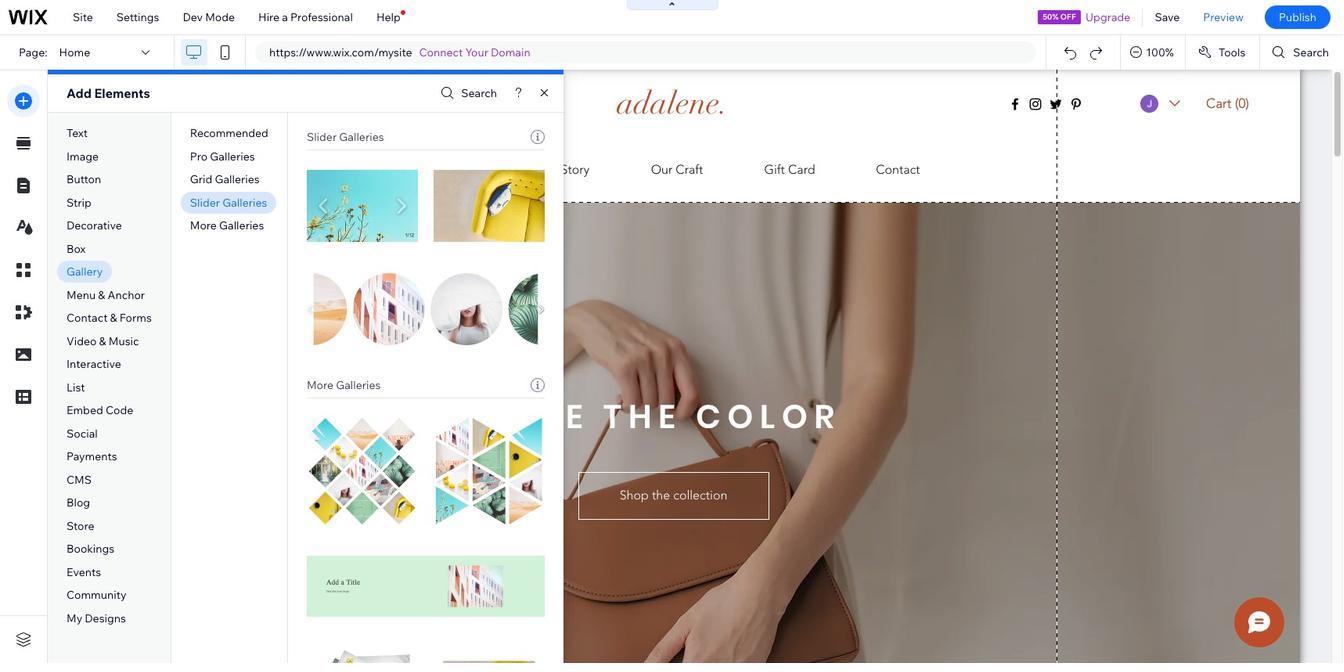 Task type: locate. For each thing, give the bounding box(es) containing it.
1 vertical spatial search button
[[437, 82, 497, 105]]

1 vertical spatial more
[[307, 378, 334, 392]]

0 vertical spatial more
[[190, 219, 217, 233]]

embed code
[[67, 403, 133, 418]]

save
[[1155, 10, 1180, 24]]

& right menu
[[98, 288, 105, 302]]

1 vertical spatial &
[[110, 311, 117, 325]]

0 vertical spatial more galleries
[[190, 219, 264, 233]]

site
[[73, 10, 93, 24]]

slider galleries
[[307, 130, 384, 144], [190, 195, 267, 210]]

& right the video
[[99, 334, 106, 348]]

list
[[67, 380, 85, 394]]

button
[[67, 172, 101, 186]]

& for video
[[99, 334, 106, 348]]

search button down the publish
[[1261, 35, 1343, 70]]

connect
[[419, 45, 463, 59]]

1 horizontal spatial more
[[307, 378, 334, 392]]

my designs
[[67, 611, 126, 625]]

2 vertical spatial &
[[99, 334, 106, 348]]

menu
[[67, 288, 96, 302]]

more galleries
[[190, 219, 264, 233], [307, 378, 381, 392]]

https://www.wix.com/mysite connect your domain
[[269, 45, 530, 59]]

50%
[[1043, 12, 1059, 22]]

grid
[[190, 172, 212, 186]]

1 horizontal spatial slider galleries
[[307, 130, 384, 144]]

0 vertical spatial slider galleries
[[307, 130, 384, 144]]

1 horizontal spatial search button
[[1261, 35, 1343, 70]]

&
[[98, 288, 105, 302], [110, 311, 117, 325], [99, 334, 106, 348]]

code
[[106, 403, 133, 418]]

1 horizontal spatial slider
[[307, 130, 337, 144]]

0 vertical spatial search
[[1293, 45, 1329, 59]]

music
[[109, 334, 139, 348]]

dev
[[183, 10, 203, 24]]

image
[[67, 149, 99, 163]]

menu & anchor
[[67, 288, 145, 302]]

& left forms
[[110, 311, 117, 325]]

0 vertical spatial &
[[98, 288, 105, 302]]

search down your
[[461, 86, 497, 100]]

0 horizontal spatial slider galleries
[[190, 195, 267, 210]]

search button down your
[[437, 82, 497, 105]]

0 horizontal spatial more galleries
[[190, 219, 264, 233]]

a
[[282, 10, 288, 24]]

galleries
[[339, 130, 384, 144], [210, 149, 255, 163], [215, 172, 260, 186], [222, 195, 267, 210], [219, 219, 264, 233], [336, 378, 381, 392]]

hire a professional
[[258, 10, 353, 24]]

search button
[[1261, 35, 1343, 70], [437, 82, 497, 105]]

video & music
[[67, 334, 139, 348]]

publish button
[[1265, 5, 1331, 29]]

hire
[[258, 10, 280, 24]]

1 vertical spatial search
[[461, 86, 497, 100]]

text
[[67, 126, 88, 140]]

video
[[67, 334, 97, 348]]

0 horizontal spatial slider
[[190, 195, 220, 210]]

slider
[[307, 130, 337, 144], [190, 195, 220, 210]]

more
[[190, 219, 217, 233], [307, 378, 334, 392]]

professional
[[290, 10, 353, 24]]

search down publish button
[[1293, 45, 1329, 59]]

anchor
[[108, 288, 145, 302]]

help
[[376, 10, 401, 24]]

events
[[67, 565, 101, 579]]

search
[[1293, 45, 1329, 59], [461, 86, 497, 100]]

social
[[67, 427, 98, 441]]

embed
[[67, 403, 103, 418]]

1 vertical spatial more galleries
[[307, 378, 381, 392]]



Task type: describe. For each thing, give the bounding box(es) containing it.
box
[[67, 242, 86, 256]]

blog
[[67, 496, 90, 510]]

home
[[59, 45, 90, 59]]

domain
[[491, 45, 530, 59]]

1 horizontal spatial search
[[1293, 45, 1329, 59]]

0 horizontal spatial search button
[[437, 82, 497, 105]]

store
[[67, 519, 94, 533]]

publish
[[1279, 10, 1317, 24]]

0 vertical spatial search button
[[1261, 35, 1343, 70]]

0 horizontal spatial more
[[190, 219, 217, 233]]

community
[[67, 588, 126, 602]]

tools button
[[1186, 35, 1260, 70]]

add elements
[[67, 85, 150, 101]]

strip
[[67, 195, 91, 210]]

recommended
[[190, 126, 268, 140]]

pro galleries
[[190, 149, 255, 163]]

bookings
[[67, 542, 114, 556]]

designs
[[85, 611, 126, 625]]

grid galleries
[[190, 172, 260, 186]]

settings
[[116, 10, 159, 24]]

interactive
[[67, 357, 121, 371]]

contact
[[67, 311, 108, 325]]

100% button
[[1121, 35, 1185, 70]]

1 vertical spatial slider
[[190, 195, 220, 210]]

1 vertical spatial slider galleries
[[190, 195, 267, 210]]

upgrade
[[1086, 10, 1131, 24]]

0 horizontal spatial search
[[461, 86, 497, 100]]

preview
[[1203, 10, 1244, 24]]

cms
[[67, 473, 92, 487]]

off
[[1061, 12, 1076, 22]]

your
[[465, 45, 488, 59]]

1 horizontal spatial more galleries
[[307, 378, 381, 392]]

decorative
[[67, 219, 122, 233]]

tools
[[1219, 45, 1246, 59]]

mode
[[205, 10, 235, 24]]

forms
[[120, 311, 152, 325]]

& for menu
[[98, 288, 105, 302]]

preview button
[[1192, 0, 1256, 34]]

dev mode
[[183, 10, 235, 24]]

payments
[[67, 450, 117, 464]]

gallery
[[67, 265, 103, 279]]

my
[[67, 611, 82, 625]]

0 vertical spatial slider
[[307, 130, 337, 144]]

& for contact
[[110, 311, 117, 325]]

pro
[[190, 149, 208, 163]]

https://www.wix.com/mysite
[[269, 45, 412, 59]]

add
[[67, 85, 92, 101]]

save button
[[1143, 0, 1192, 34]]

50% off
[[1043, 12, 1076, 22]]

contact & forms
[[67, 311, 152, 325]]

100%
[[1146, 45, 1174, 59]]

elements
[[94, 85, 150, 101]]



Task type: vqa. For each thing, say whether or not it's contained in the screenshot.
Accounts.
no



